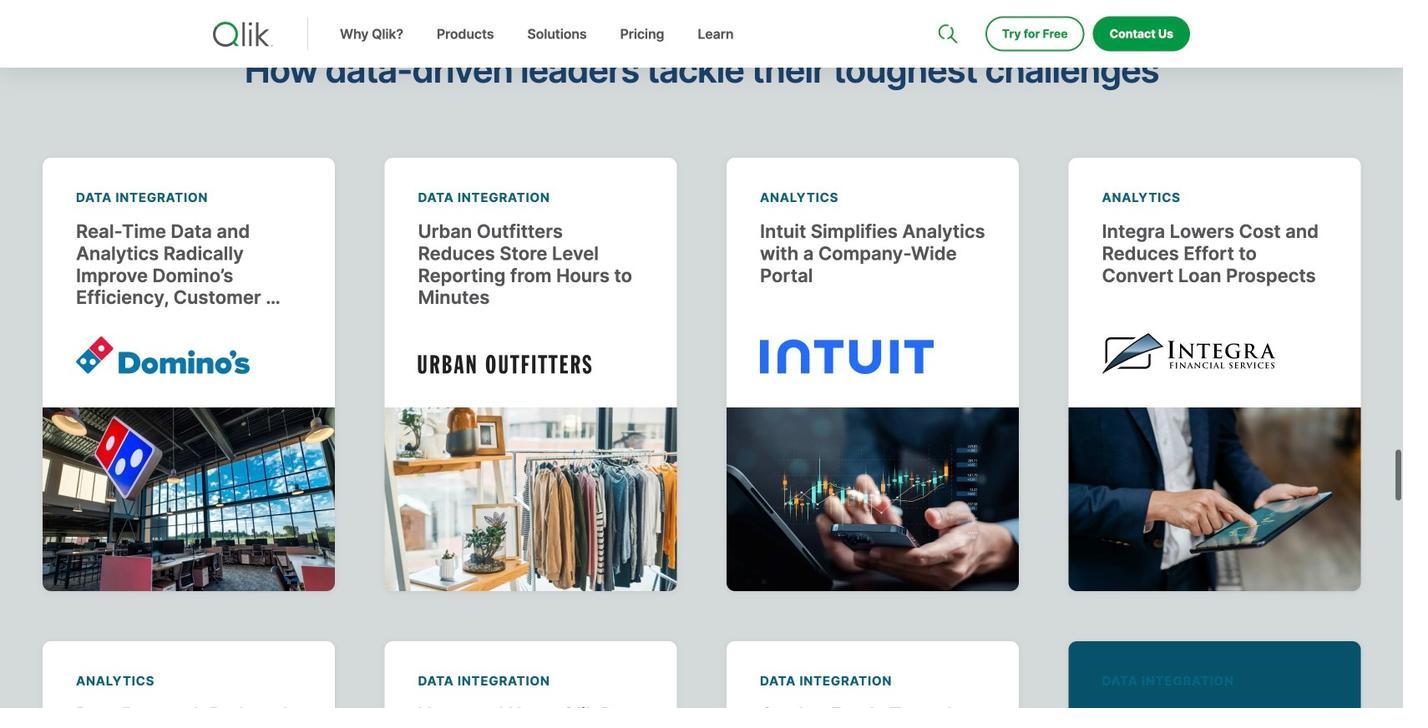 Task type: locate. For each thing, give the bounding box(es) containing it.
intuit case study - qlik data analytics solutions image
[[727, 408, 1019, 592]]

urban outfitters -  data integration case study - qlik image
[[385, 408, 677, 592]]

integra case study - qlik image
[[1069, 408, 1361, 592]]

support image
[[940, 0, 953, 13]]

qlik image
[[213, 22, 273, 47]]



Task type: describe. For each thing, give the bounding box(es) containing it.
login image
[[1137, 0, 1150, 13]]

domino's - data quality case study - qlik image
[[43, 408, 335, 592]]



Task type: vqa. For each thing, say whether or not it's contained in the screenshot.
Urban Outfitters -  Data Integration Case Study - Qlik Image
yes



